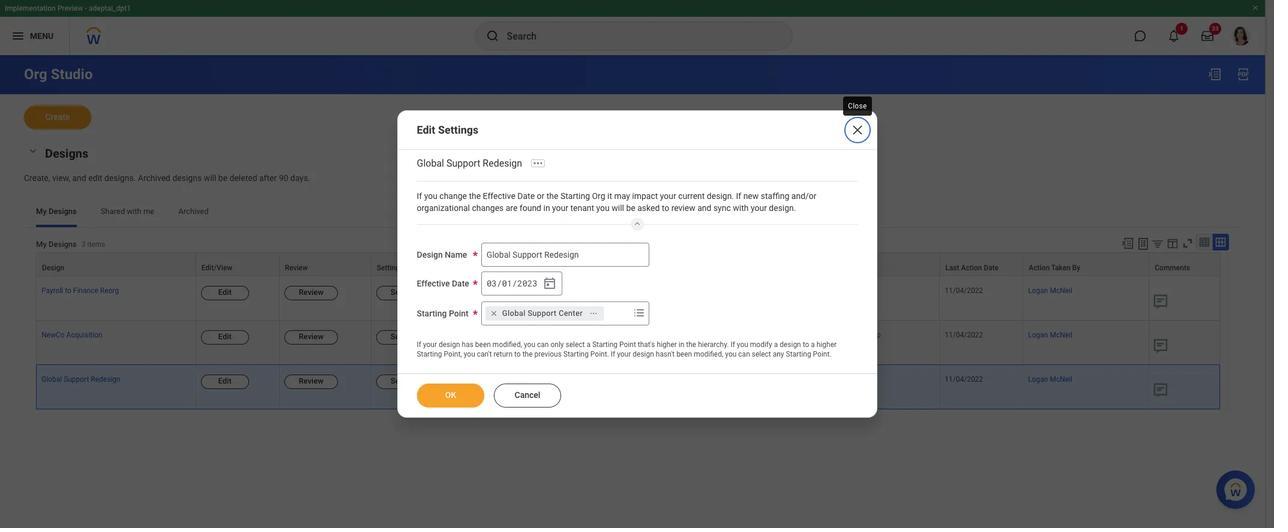 Task type: vqa. For each thing, say whether or not it's contained in the screenshot.
Effective Date 'group'
yes



Task type: locate. For each thing, give the bounding box(es) containing it.
can
[[537, 341, 549, 350], [739, 351, 750, 359]]

1 vertical spatial select
[[752, 351, 771, 359]]

1 vertical spatial redesign
[[91, 376, 120, 384]]

point. down the executive management group in the bottom of the page
[[813, 351, 832, 359]]

2 horizontal spatial support
[[528, 309, 557, 318]]

toolbar
[[1116, 234, 1230, 253]]

you down the hierarchy.
[[725, 351, 737, 359]]

close
[[848, 102, 867, 110]]

0 vertical spatial org
[[24, 66, 47, 83]]

0 vertical spatial activity stream image
[[1152, 337, 1170, 355]]

1 horizontal spatial global support redesign
[[417, 158, 522, 169]]

designs group
[[24, 144, 1242, 184]]

3 edit button from the top
[[201, 375, 249, 390]]

redesign
[[483, 158, 522, 169], [91, 376, 120, 384]]

1 horizontal spatial be
[[626, 203, 636, 213]]

been right hasn't
[[677, 351, 692, 359]]

settings button for global support redesign
[[376, 375, 434, 390]]

global support redesign inside "edit settings" dialog
[[417, 158, 522, 169]]

settings button
[[372, 253, 480, 276]]

org studio main content
[[0, 55, 1266, 454]]

you left modify
[[737, 341, 749, 350]]

a down executive
[[811, 341, 815, 350]]

settings for first settings button
[[391, 288, 420, 297]]

click to view/edit grid preferences image
[[1167, 237, 1180, 250]]

with
[[733, 203, 749, 213], [127, 207, 142, 216]]

global for the global support center element
[[502, 309, 526, 318]]

1 horizontal spatial in
[[679, 341, 685, 350]]

1 vertical spatial mcneil
[[1050, 331, 1073, 340]]

0 horizontal spatial archived
[[138, 174, 170, 183]]

1 horizontal spatial with
[[733, 203, 749, 213]]

column header
[[697, 253, 780, 277]]

global support center
[[502, 309, 583, 318]]

1 row from the top
[[36, 253, 1221, 277]]

inbox large image
[[1202, 30, 1214, 42]]

design inside "edit settings" dialog
[[417, 251, 443, 260]]

settings for settings button associated with newco acquisition
[[391, 333, 420, 342]]

3 logan mcneil from the top
[[1029, 376, 1073, 384]]

4 row from the top
[[36, 366, 1221, 410]]

can left "any"
[[739, 351, 750, 359]]

support up change on the left top of page
[[447, 158, 481, 169]]

global down newco
[[41, 376, 62, 384]]

2 vertical spatial logan mcneil link
[[1029, 373, 1073, 384]]

redesign up are
[[483, 158, 522, 169]]

payroll
[[41, 287, 63, 295]]

1 horizontal spatial /
[[512, 278, 517, 289]]

0 vertical spatial mcneil
[[1050, 287, 1073, 295]]

reorg
[[100, 287, 119, 295]]

activity stream image
[[1152, 337, 1170, 355], [1152, 382, 1170, 400]]

Design Name text field
[[481, 243, 650, 267]]

edit button for newco acquisition
[[201, 331, 249, 345]]

redesign inside "link"
[[91, 376, 120, 384]]

support
[[447, 158, 481, 169], [528, 309, 557, 318], [64, 376, 89, 384]]

global right x small image
[[502, 309, 526, 318]]

1 vertical spatial logan mcneil
[[1029, 331, 1073, 340]]

with down new
[[733, 203, 749, 213]]

my designs 3 items
[[36, 240, 105, 249]]

close tooltip
[[841, 94, 875, 118]]

select
[[566, 341, 585, 350], [752, 351, 771, 359]]

copy up cancel
[[501, 377, 518, 386]]

design for design
[[42, 264, 64, 272]]

design down executive
[[780, 341, 801, 350]]

point inside if your design has been modified, you can only select a starting point that's higher in the hierarchy. if you modify a design to a higher starting point, you can't return to the previous starting point. if your design hasn't been modified, you can select any starting point.
[[620, 341, 636, 350]]

point. down related actions icon
[[591, 351, 609, 359]]

2 vertical spatial designs
[[49, 240, 77, 249]]

0 vertical spatial global
[[417, 158, 444, 169]]

shared with me
[[101, 207, 154, 216]]

2 point. from the left
[[813, 351, 832, 359]]

logan mcneil
[[1029, 287, 1073, 295], [1029, 331, 1073, 340], [1029, 376, 1073, 384]]

designs up view, at the top of the page
[[45, 146, 88, 161]]

copy button
[[481, 253, 555, 276]]

0 vertical spatial edit button
[[201, 286, 249, 301]]

edit for newco acquisition edit button
[[218, 333, 232, 342]]

will inside designs group
[[204, 174, 216, 183]]

0 vertical spatial select
[[566, 341, 585, 350]]

2 a from the left
[[774, 341, 778, 350]]

1 vertical spatial logan
[[1029, 331, 1049, 340]]

2 horizontal spatial global
[[502, 309, 526, 318]]

design left "name"
[[417, 251, 443, 260]]

copy inside popup button
[[486, 264, 502, 272]]

if down starting point
[[417, 341, 421, 350]]

global support redesign inside org studio main content
[[41, 376, 120, 384]]

0 horizontal spatial redesign
[[91, 376, 120, 384]]

2 vertical spatial review button
[[284, 375, 338, 390]]

any
[[773, 351, 784, 359]]

2 edit button from the top
[[201, 331, 249, 345]]

cell
[[639, 277, 697, 321], [697, 277, 780, 321], [555, 321, 639, 366], [639, 321, 697, 366], [697, 321, 780, 366], [555, 366, 639, 410], [639, 366, 697, 410], [697, 366, 780, 410]]

activity stream image for newco acquisition
[[1152, 337, 1170, 355]]

executive management group link
[[785, 329, 881, 340]]

copy button for global support redesign
[[485, 375, 533, 390]]

3 review button from the top
[[284, 375, 338, 390]]

group
[[862, 331, 881, 340]]

toolbar inside org studio main content
[[1116, 234, 1230, 253]]

0 horizontal spatial modified,
[[493, 341, 522, 350]]

review button
[[284, 286, 338, 301], [284, 331, 338, 345], [284, 375, 338, 390]]

0 vertical spatial point
[[449, 309, 469, 319]]

1 horizontal spatial design.
[[769, 203, 796, 213]]

modified, down the hierarchy.
[[694, 351, 724, 359]]

creation date
[[561, 264, 605, 272]]

higher down the executive management group in the bottom of the page
[[817, 341, 837, 350]]

1 action from the left
[[962, 264, 982, 272]]

archived inside tab list
[[178, 207, 209, 216]]

edit inside dialog
[[417, 124, 436, 137]]

your down new
[[751, 203, 767, 213]]

1 horizontal spatial effective
[[483, 192, 516, 201]]

/ right 01
[[512, 278, 517, 289]]

0 horizontal spatial be
[[218, 174, 228, 183]]

1 vertical spatial global
[[502, 309, 526, 318]]

design
[[417, 251, 443, 260], [42, 264, 64, 272]]

1 horizontal spatial select
[[752, 351, 771, 359]]

chevron down image
[[26, 147, 40, 156]]

0 horizontal spatial and
[[72, 174, 86, 183]]

in down or
[[544, 203, 550, 213]]

starting down only
[[564, 351, 589, 359]]

with left me
[[127, 207, 142, 216]]

you
[[424, 192, 438, 201], [597, 203, 610, 213], [524, 341, 536, 350], [737, 341, 749, 350], [464, 351, 475, 359], [725, 351, 737, 359]]

organizational
[[417, 203, 470, 213]]

previous
[[535, 351, 562, 359]]

org left 'studio'
[[24, 66, 47, 83]]

export to excel image
[[1122, 237, 1135, 250]]

org
[[24, 66, 47, 83], [592, 192, 606, 201]]

1 horizontal spatial a
[[774, 341, 778, 350]]

my down my designs
[[36, 240, 47, 249]]

settings for global support redesign's settings button
[[391, 377, 420, 386]]

redesign inside "edit settings" dialog
[[483, 158, 522, 169]]

starting left the point,
[[417, 351, 442, 359]]

2 horizontal spatial design
[[780, 341, 801, 350]]

row containing design
[[36, 253, 1221, 277]]

create
[[45, 112, 70, 122]]

redesign down acquisition
[[91, 376, 120, 384]]

0 vertical spatial been
[[475, 341, 491, 350]]

mcneil for redesign
[[1050, 376, 1073, 384]]

mcneil for finance
[[1050, 287, 1073, 295]]

1 review button from the top
[[284, 286, 338, 301]]

be left deleted
[[218, 174, 228, 183]]

to right the asked
[[662, 203, 670, 213]]

higher
[[657, 341, 677, 350], [817, 341, 837, 350]]

2 review button from the top
[[284, 331, 338, 345]]

designs button
[[45, 146, 88, 161]]

will down the may at the top left
[[612, 203, 624, 213]]

calendar image
[[543, 277, 557, 291]]

last action date button
[[940, 253, 1023, 276]]

tab list inside org studio main content
[[24, 199, 1242, 227]]

1 vertical spatial logan mcneil link
[[1029, 329, 1073, 340]]

1 horizontal spatial archived
[[178, 207, 209, 216]]

global support redesign down acquisition
[[41, 376, 120, 384]]

1 mcneil from the top
[[1050, 287, 1073, 295]]

fullscreen image
[[1182, 237, 1195, 250]]

global support center, press delete to clear value. option
[[486, 307, 604, 321]]

designs
[[173, 174, 202, 183]]

edit for third edit button from the bottom of the org studio main content
[[218, 288, 232, 297]]

tab list
[[24, 199, 1242, 227]]

1 horizontal spatial action
[[1029, 264, 1050, 272]]

archived
[[138, 174, 170, 183], [178, 207, 209, 216]]

2 vertical spatial logan mcneil
[[1029, 376, 1073, 384]]

mcneil
[[1050, 287, 1073, 295], [1050, 331, 1073, 340], [1050, 376, 1073, 384]]

1 vertical spatial designs
[[49, 207, 77, 216]]

cancel button
[[494, 384, 561, 408]]

1 vertical spatial in
[[679, 341, 685, 350]]

0 vertical spatial support
[[447, 158, 481, 169]]

newco acquisition
[[41, 331, 102, 340]]

support down "newco acquisition"
[[64, 376, 89, 384]]

1 vertical spatial org
[[592, 192, 606, 201]]

copy
[[486, 264, 502, 272], [501, 288, 518, 297], [501, 333, 518, 342], [501, 377, 518, 386]]

action
[[962, 264, 982, 272], [1029, 264, 1050, 272]]

redesign for global support redesign "link"
[[91, 376, 120, 384]]

a right only
[[587, 341, 591, 350]]

and down current
[[698, 203, 712, 213]]

1 horizontal spatial point.
[[813, 351, 832, 359]]

3 logan mcneil link from the top
[[1029, 373, 1073, 384]]

3
[[82, 241, 86, 249]]

2 vertical spatial logan
[[1029, 376, 1049, 384]]

3 copy button from the top
[[485, 375, 533, 390]]

0 vertical spatial modified,
[[493, 341, 522, 350]]

hierarchy.
[[698, 341, 729, 350]]

point.
[[591, 351, 609, 359], [813, 351, 832, 359]]

select right only
[[566, 341, 585, 350]]

in
[[544, 203, 550, 213], [679, 341, 685, 350]]

1 vertical spatial be
[[626, 203, 636, 213]]

your down starting point
[[423, 341, 437, 350]]

create, view, and edit designs. archived designs will be deleted after 90 days.
[[24, 174, 310, 183]]

designs for my designs
[[49, 207, 77, 216]]

0 vertical spatial in
[[544, 203, 550, 213]]

0 vertical spatial design
[[417, 251, 443, 260]]

0 vertical spatial designs
[[45, 146, 88, 161]]

logan mcneil for finance
[[1029, 287, 1073, 295]]

export to worksheets image
[[1137, 237, 1151, 251]]

1 vertical spatial design.
[[769, 203, 796, 213]]

design up the payroll
[[42, 264, 64, 272]]

design up the point,
[[439, 341, 460, 350]]

modified,
[[493, 341, 522, 350], [694, 351, 724, 359]]

0 horizontal spatial global
[[41, 376, 62, 384]]

0 horizontal spatial /
[[497, 278, 502, 289]]

logan for redesign
[[1029, 376, 1049, 384]]

effective up changes
[[483, 192, 516, 201]]

1 vertical spatial review button
[[284, 331, 338, 345]]

point
[[449, 309, 469, 319], [620, 341, 636, 350]]

designs left 3
[[49, 240, 77, 249]]

may
[[614, 192, 630, 201]]

to right the payroll
[[65, 287, 71, 295]]

sync
[[714, 203, 731, 213]]

0 horizontal spatial point
[[449, 309, 469, 319]]

table image
[[1199, 236, 1211, 248]]

point left that's
[[620, 341, 636, 350]]

1 logan from the top
[[1029, 287, 1049, 295]]

design inside design popup button
[[42, 264, 64, 272]]

and inside designs group
[[72, 174, 86, 183]]

0 vertical spatial can
[[537, 341, 549, 350]]

action taken by button
[[1024, 253, 1149, 276]]

design down that's
[[633, 351, 654, 359]]

global support redesign element
[[417, 158, 530, 169]]

design. down the staffing
[[769, 203, 796, 213]]

prompts image
[[632, 306, 647, 321]]

implementation preview -   adeptai_dpt1 banner
[[0, 0, 1266, 55]]

designs down view, at the top of the page
[[49, 207, 77, 216]]

date up found
[[518, 192, 535, 201]]

0 horizontal spatial support
[[64, 376, 89, 384]]

related actions image
[[590, 310, 598, 318]]

action taken by
[[1029, 264, 1081, 272]]

0 horizontal spatial with
[[127, 207, 142, 216]]

1 horizontal spatial will
[[612, 203, 624, 213]]

/
[[497, 278, 502, 289], [512, 278, 517, 289]]

1 vertical spatial edit button
[[201, 331, 249, 345]]

global support center element
[[502, 309, 583, 320]]

1 vertical spatial will
[[612, 203, 624, 213]]

be
[[218, 174, 228, 183], [626, 203, 636, 213]]

settings for settings popup button
[[377, 264, 404, 272]]

support left center
[[528, 309, 557, 318]]

date right last
[[984, 264, 999, 272]]

1 horizontal spatial higher
[[817, 341, 837, 350]]

0 horizontal spatial global support redesign
[[41, 376, 120, 384]]

0 vertical spatial effective
[[483, 192, 516, 201]]

deleted
[[230, 174, 257, 183]]

design name
[[417, 251, 467, 260]]

design for design name
[[417, 251, 443, 260]]

with inside tab list
[[127, 207, 142, 216]]

1 settings button from the top
[[376, 286, 434, 301]]

0 vertical spatial copy button
[[485, 286, 533, 301]]

3 settings button from the top
[[376, 375, 434, 390]]

your
[[660, 192, 677, 201], [552, 203, 569, 213], [751, 203, 767, 213], [423, 341, 437, 350], [617, 351, 631, 359]]

1 horizontal spatial design
[[633, 351, 654, 359]]

0 horizontal spatial action
[[962, 264, 982, 272]]

1 horizontal spatial support
[[447, 158, 481, 169]]

2 copy button from the top
[[485, 331, 533, 345]]

logan mcneil link for finance
[[1029, 284, 1073, 295]]

copy up 03
[[486, 264, 502, 272]]

/ right 03
[[497, 278, 502, 289]]

higher up hasn't
[[657, 341, 677, 350]]

copy right 03
[[501, 288, 518, 297]]

and left edit
[[72, 174, 86, 183]]

be down the may at the top left
[[626, 203, 636, 213]]

1 vertical spatial design
[[42, 264, 64, 272]]

effective down settings popup button
[[417, 279, 450, 289]]

that's
[[638, 341, 655, 350]]

1 horizontal spatial modified,
[[694, 351, 724, 359]]

11/04/2022 for global support redesign
[[945, 376, 984, 384]]

0 vertical spatial and
[[72, 174, 86, 183]]

column header inside org studio main content
[[697, 253, 780, 277]]

starting up "tenant"
[[561, 192, 590, 201]]

the
[[469, 192, 481, 201], [547, 192, 559, 201], [686, 341, 697, 350], [523, 351, 533, 359]]

support inside option
[[528, 309, 557, 318]]

to
[[662, 203, 670, 213], [65, 287, 71, 295], [803, 341, 810, 350], [515, 351, 521, 359]]

1 higher from the left
[[657, 341, 677, 350]]

you up previous
[[524, 341, 536, 350]]

3 mcneil from the top
[[1050, 376, 1073, 384]]

date right creation
[[590, 264, 605, 272]]

1 logan mcneil from the top
[[1029, 287, 1073, 295]]

designs for my designs 3 items
[[49, 240, 77, 249]]

archived down designs
[[178, 207, 209, 216]]

select down modify
[[752, 351, 771, 359]]

settings inside popup button
[[377, 264, 404, 272]]

archived left designs
[[138, 174, 170, 183]]

1 activity stream image from the top
[[1152, 337, 1170, 355]]

you down has
[[464, 351, 475, 359]]

2 logan mcneil from the top
[[1029, 331, 1073, 340]]

taken
[[1052, 264, 1071, 272]]

0 vertical spatial logan mcneil
[[1029, 287, 1073, 295]]

org left it
[[592, 192, 606, 201]]

in left the hierarchy.
[[679, 341, 685, 350]]

your left hasn't
[[617, 351, 631, 359]]

1 vertical spatial archived
[[178, 207, 209, 216]]

1 vertical spatial effective
[[417, 279, 450, 289]]

point up has
[[449, 309, 469, 319]]

2 vertical spatial support
[[64, 376, 89, 384]]

global for global support redesign "link"
[[41, 376, 62, 384]]

row
[[36, 253, 1221, 277], [36, 277, 1221, 321], [36, 321, 1221, 366], [36, 366, 1221, 410]]

and
[[72, 174, 86, 183], [698, 203, 712, 213]]

2 settings button from the top
[[376, 331, 434, 345]]

the up changes
[[469, 192, 481, 201]]

tab list containing my designs
[[24, 199, 1242, 227]]

designs
[[45, 146, 88, 161], [49, 207, 77, 216], [49, 240, 77, 249]]

11/04/2022
[[560, 287, 599, 295], [945, 287, 984, 295], [945, 331, 984, 340], [945, 376, 984, 384]]

starting down effective date
[[417, 309, 447, 319]]

-
[[85, 4, 87, 13]]

0 horizontal spatial a
[[587, 341, 591, 350]]

1 vertical spatial point
[[620, 341, 636, 350]]

action left taken
[[1029, 264, 1050, 272]]

1 horizontal spatial org
[[592, 192, 606, 201]]

you up organizational
[[424, 192, 438, 201]]

0 horizontal spatial design.
[[707, 192, 734, 201]]

support inside "link"
[[64, 376, 89, 384]]

2 logan mcneil link from the top
[[1029, 329, 1073, 340]]

newco
[[41, 331, 65, 340]]

global support redesign up change on the left top of page
[[417, 158, 522, 169]]

changes
[[472, 203, 504, 213]]

settings
[[438, 124, 479, 137], [377, 264, 404, 272], [391, 288, 420, 297], [391, 333, 420, 342], [391, 377, 420, 386]]

1 horizontal spatial can
[[739, 351, 750, 359]]

creation
[[561, 264, 588, 272]]

global inside the global support center element
[[502, 309, 526, 318]]

edit/view button
[[196, 253, 279, 276]]

logan mcneil for redesign
[[1029, 376, 1073, 384]]

activity stream image for global support redesign
[[1152, 382, 1170, 400]]

support for global support redesign "link"
[[64, 376, 89, 384]]

3 row from the top
[[36, 321, 1221, 366]]

in inside if your design has been modified, you can only select a starting point that's higher in the hierarchy. if you modify a design to a higher starting point, you can't return to the previous starting point. if your design hasn't been modified, you can select any starting point.
[[679, 341, 685, 350]]

2 vertical spatial global
[[41, 376, 62, 384]]

1 vertical spatial been
[[677, 351, 692, 359]]

review button for newco acquisition
[[284, 331, 338, 345]]

2 activity stream image from the top
[[1152, 382, 1170, 400]]

0 horizontal spatial been
[[475, 341, 491, 350]]

2 my from the top
[[36, 240, 47, 249]]

the left the hierarchy.
[[686, 341, 697, 350]]

0 horizontal spatial can
[[537, 341, 549, 350]]

0 vertical spatial review button
[[284, 286, 338, 301]]

0 horizontal spatial in
[[544, 203, 550, 213]]

copy up return in the left of the page
[[501, 333, 518, 342]]

1 vertical spatial settings button
[[376, 331, 434, 345]]

modified, up return in the left of the page
[[493, 341, 522, 350]]

if right the hierarchy.
[[731, 341, 735, 350]]

global down edit settings
[[417, 158, 444, 169]]

1 horizontal spatial global
[[417, 158, 444, 169]]

0 horizontal spatial point.
[[591, 351, 609, 359]]

can up previous
[[537, 341, 549, 350]]

0 horizontal spatial will
[[204, 174, 216, 183]]

global inside global support redesign "link"
[[41, 376, 62, 384]]

a up "any"
[[774, 341, 778, 350]]

0 vertical spatial my
[[36, 207, 47, 216]]

my down create,
[[36, 207, 47, 216]]

design
[[439, 341, 460, 350], [780, 341, 801, 350], [633, 351, 654, 359]]

1 my from the top
[[36, 207, 47, 216]]

global support redesign link
[[41, 373, 120, 384]]

0 vertical spatial be
[[218, 174, 228, 183]]

org inside main content
[[24, 66, 47, 83]]

2 action from the left
[[1029, 264, 1050, 272]]

will inside the if you change the effective date or the starting org it may impact your current design. if new staffing and/or organizational changes are found in your tenant you will be asked to review and sync with your design.
[[612, 203, 624, 213]]

center
[[559, 309, 583, 318]]

global support redesign
[[417, 158, 522, 169], [41, 376, 120, 384]]

design. up sync
[[707, 192, 734, 201]]

0 vertical spatial archived
[[138, 174, 170, 183]]

2 vertical spatial edit button
[[201, 375, 249, 390]]

been up the can't
[[475, 341, 491, 350]]

designs inside group
[[45, 146, 88, 161]]

1 horizontal spatial point
[[620, 341, 636, 350]]

action right last
[[962, 264, 982, 272]]

will right designs
[[204, 174, 216, 183]]

1 logan mcneil link from the top
[[1029, 284, 1073, 295]]

1 vertical spatial copy button
[[485, 331, 533, 345]]

x image
[[850, 123, 865, 138]]

payroll to finance reorg link
[[41, 284, 119, 295]]

3 logan from the top
[[1029, 376, 1049, 384]]

review
[[285, 264, 308, 272], [299, 288, 324, 297], [299, 333, 324, 342], [299, 377, 324, 386]]



Task type: describe. For each thing, give the bounding box(es) containing it.
designs.
[[104, 174, 136, 183]]

to down executive
[[803, 341, 810, 350]]

in inside the if you change the effective date or the starting org it may impact your current design. if new staffing and/or organizational changes are found in your tenant you will be asked to review and sync with your design.
[[544, 203, 550, 213]]

your up review
[[660, 192, 677, 201]]

0 horizontal spatial design
[[439, 341, 460, 350]]

payroll to finance reorg
[[41, 287, 119, 295]]

days.
[[291, 174, 310, 183]]

edit settings
[[417, 124, 479, 137]]

if your design has been modified, you can only select a starting point that's higher in the hierarchy. if you modify a design to a higher starting point, you can't return to the previous starting point. if your design hasn't been modified, you can select any starting point.
[[417, 341, 839, 359]]

adeptai_dpt1
[[89, 4, 131, 13]]

it
[[608, 192, 612, 201]]

comments
[[1155, 264, 1191, 272]]

expand table image
[[1215, 236, 1227, 248]]

settings inside dialog
[[438, 124, 479, 137]]

3 a from the left
[[811, 341, 815, 350]]

if left new
[[736, 192, 742, 201]]

design button
[[37, 253, 196, 276]]

1 vertical spatial can
[[739, 351, 750, 359]]

03
[[487, 278, 497, 289]]

effective date group
[[481, 272, 562, 296]]

by
[[1073, 264, 1081, 272]]

to right return in the left of the page
[[515, 351, 521, 359]]

archived inside designs group
[[138, 174, 170, 183]]

newco acquisition link
[[41, 329, 102, 340]]

implementation
[[5, 4, 56, 13]]

11/04/2022 for newco acquisition
[[945, 331, 984, 340]]

date inside popup button
[[984, 264, 999, 272]]

logan mcneil link for redesign
[[1029, 373, 1073, 384]]

0 horizontal spatial select
[[566, 341, 585, 350]]

finance
[[73, 287, 98, 295]]

edit for global support redesign's edit button
[[218, 377, 232, 386]]

can't
[[477, 351, 492, 359]]

1 a from the left
[[587, 341, 591, 350]]

the right or
[[547, 192, 559, 201]]

point,
[[444, 351, 462, 359]]

x small image
[[488, 308, 500, 320]]

copy for 3rd copy button from the bottom of the org studio main content
[[501, 288, 518, 297]]

tenant
[[571, 203, 594, 213]]

support for global support redesign element
[[447, 158, 481, 169]]

action inside popup button
[[962, 264, 982, 272]]

my for my designs 3 items
[[36, 240, 47, 249]]

last action date
[[946, 264, 999, 272]]

be inside designs group
[[218, 174, 228, 183]]

2023
[[518, 278, 538, 289]]

modify
[[750, 341, 773, 350]]

cancel
[[515, 391, 540, 400]]

review button
[[280, 253, 371, 276]]

effective date
[[417, 279, 469, 289]]

asked
[[638, 203, 660, 213]]

preview
[[57, 4, 83, 13]]

action inside popup button
[[1029, 264, 1050, 272]]

staffing
[[761, 192, 790, 201]]

edit button for global support redesign
[[201, 375, 249, 390]]

effective inside the if you change the effective date or the starting org it may impact your current design. if new staffing and/or organizational changes are found in your tenant you will be asked to review and sync with your design.
[[483, 192, 516, 201]]

acquisition
[[66, 331, 102, 340]]

1 / from the left
[[497, 278, 502, 289]]

starting inside the if you change the effective date or the starting org it may impact your current design. if new staffing and/or organizational changes are found in your tenant you will be asked to review and sync with your design.
[[561, 192, 590, 201]]

comments button
[[1150, 253, 1220, 276]]

2 logan from the top
[[1029, 331, 1049, 340]]

ok
[[445, 391, 456, 400]]

or
[[537, 192, 545, 201]]

hasn't
[[656, 351, 675, 359]]

org inside the if you change the effective date or the starting org it may impact your current design. if new staffing and/or organizational changes are found in your tenant you will be asked to review and sync with your design.
[[592, 192, 606, 201]]

notifications large image
[[1168, 30, 1180, 42]]

90
[[279, 174, 288, 183]]

me
[[143, 207, 154, 216]]

status
[[644, 264, 665, 272]]

and inside the if you change the effective date or the starting org it may impact your current design. if new staffing and/or organizational changes are found in your tenant you will be asked to review and sync with your design.
[[698, 203, 712, 213]]

settings button for newco acquisition
[[376, 331, 434, 345]]

select to filter grid data image
[[1152, 238, 1165, 250]]

management
[[817, 331, 860, 340]]

03 / 01 / 2023
[[487, 278, 538, 289]]

my for my designs
[[36, 207, 47, 216]]

review button for global support redesign
[[284, 375, 338, 390]]

date inside popup button
[[590, 264, 605, 272]]

to inside the if you change the effective date or the starting org it may impact your current design. if new staffing and/or organizational changes are found in your tenant you will be asked to review and sync with your design.
[[662, 203, 670, 213]]

implementation preview -   adeptai_dpt1
[[5, 4, 131, 13]]

edit/view
[[202, 264, 232, 272]]

org studio
[[24, 66, 93, 83]]

logan for finance
[[1029, 287, 1049, 295]]

2 row from the top
[[36, 277, 1221, 321]]

executive management group
[[785, 331, 881, 340]]

be inside the if you change the effective date or the starting org it may impact your current design. if new staffing and/or organizational changes are found in your tenant you will be asked to review and sync with your design.
[[626, 203, 636, 213]]

if left hasn't
[[611, 351, 616, 359]]

edit settings dialog
[[397, 111, 877, 418]]

profile logan mcneil element
[[1225, 23, 1258, 49]]

copy for copy popup button
[[486, 264, 502, 272]]

1 edit button from the top
[[201, 286, 249, 301]]

has
[[462, 341, 474, 350]]

global support redesign for global support redesign element
[[417, 158, 522, 169]]

your left "tenant"
[[552, 203, 569, 213]]

starting point
[[417, 309, 469, 319]]

2 mcneil from the top
[[1050, 331, 1073, 340]]

you down it
[[597, 203, 610, 213]]

found
[[520, 203, 542, 213]]

executive
[[785, 331, 816, 340]]

are
[[506, 203, 518, 213]]

copy button for newco acquisition
[[485, 331, 533, 345]]

2 higher from the left
[[817, 341, 837, 350]]

view,
[[52, 174, 70, 183]]

export to excel image
[[1208, 67, 1222, 82]]

and/or
[[792, 192, 817, 201]]

new
[[744, 192, 759, 201]]

with inside the if you change the effective date or the starting org it may impact your current design. if new staffing and/or organizational changes are found in your tenant you will be asked to review and sync with your design.
[[733, 203, 749, 213]]

review inside popup button
[[285, 264, 308, 272]]

shared
[[101, 207, 125, 216]]

global support redesign for global support redesign "link"
[[41, 376, 120, 384]]

only
[[551, 341, 564, 350]]

starting down executive
[[786, 351, 812, 359]]

items
[[87, 241, 105, 249]]

chevron up image
[[630, 218, 645, 228]]

return
[[494, 351, 513, 359]]

search image
[[485, 29, 500, 43]]

0 horizontal spatial effective
[[417, 279, 450, 289]]

2 / from the left
[[512, 278, 517, 289]]

status button
[[639, 253, 696, 276]]

edit
[[88, 174, 102, 183]]

date down "name"
[[452, 279, 469, 289]]

review
[[672, 203, 696, 213]]

the left previous
[[523, 351, 533, 359]]

redesign for global support redesign element
[[483, 158, 522, 169]]

global for global support redesign element
[[417, 158, 444, 169]]

if you change the effective date or the starting org it may impact your current design. if new staffing and/or organizational changes are found in your tenant you will be asked to review and sync with your design.
[[417, 192, 819, 213]]

1 point. from the left
[[591, 351, 609, 359]]

01
[[502, 278, 512, 289]]

name
[[445, 251, 467, 260]]

ok button
[[417, 384, 484, 408]]

if up organizational
[[417, 192, 422, 201]]

to inside org studio main content
[[65, 287, 71, 295]]

copy for copy button related to newco acquisition
[[501, 333, 518, 342]]

date inside the if you change the effective date or the starting org it may impact your current design. if new staffing and/or organizational changes are found in your tenant you will be asked to review and sync with your design.
[[518, 192, 535, 201]]

1 horizontal spatial been
[[677, 351, 692, 359]]

create button
[[24, 106, 91, 130]]

change
[[440, 192, 467, 201]]

after
[[259, 174, 277, 183]]

starting down related actions icon
[[593, 341, 618, 350]]

1 copy button from the top
[[485, 286, 533, 301]]

impact
[[632, 192, 658, 201]]

my designs
[[36, 207, 77, 216]]

close environment banner image
[[1252, 4, 1260, 11]]

view printable version (pdf) image
[[1237, 67, 1251, 82]]

creation date button
[[555, 253, 638, 276]]

studio
[[51, 66, 93, 83]]

support for the global support center element
[[528, 309, 557, 318]]

0 vertical spatial design.
[[707, 192, 734, 201]]

copy for copy button corresponding to global support redesign
[[501, 377, 518, 386]]

1 vertical spatial modified,
[[694, 351, 724, 359]]

activity stream image
[[1152, 293, 1170, 311]]

11/04/2022 for payroll to finance reorg
[[945, 287, 984, 295]]



